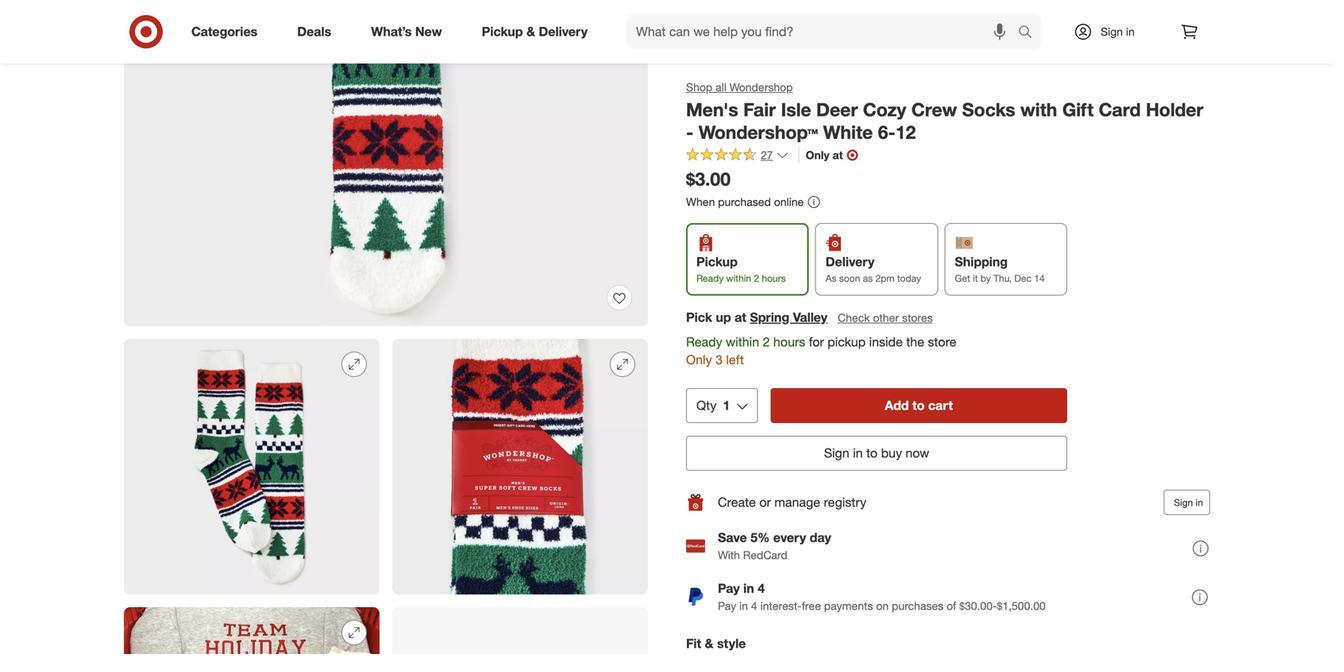 Task type: vqa. For each thing, say whether or not it's contained in the screenshot.
THE THU,
yes



Task type: describe. For each thing, give the bounding box(es) containing it.
interest-
[[761, 599, 802, 613]]

search
[[1011, 25, 1049, 41]]

deer
[[817, 98, 858, 121]]

style
[[717, 636, 746, 652]]

all
[[716, 80, 727, 94]]

fit & style
[[686, 636, 746, 652]]

1 horizontal spatial at
[[833, 148, 843, 162]]

pick
[[686, 310, 713, 325]]

1 horizontal spatial 4
[[758, 581, 765, 597]]

cozy
[[863, 98, 907, 121]]

left
[[726, 352, 744, 368]]

men's
[[686, 98, 739, 121]]

ready within 2 hours for pickup inside the store only 3 left
[[686, 334, 957, 368]]

save
[[718, 530, 747, 546]]

create or manage registry
[[718, 495, 867, 510]]

fit
[[686, 636, 702, 652]]

deals link
[[284, 14, 351, 49]]

search button
[[1011, 14, 1049, 52]]

check other stores
[[838, 311, 933, 325]]

2pm
[[876, 273, 895, 285]]

or
[[760, 495, 771, 510]]

27
[[761, 148, 773, 162]]

pickup
[[828, 334, 866, 350]]

gift
[[1063, 98, 1094, 121]]

check
[[838, 311, 870, 325]]

men&#39;s fair isle deer cozy crew socks with gift card holder - wondershop&#8482; white 6-12, 1 of 6 image
[[124, 0, 648, 326]]

& for pickup
[[527, 24, 535, 39]]

-
[[686, 121, 694, 144]]

hours inside ready within 2 hours for pickup inside the store only 3 left
[[774, 334, 806, 350]]

6-
[[878, 121, 896, 144]]

1
[[723, 398, 730, 413]]

manage
[[775, 495, 821, 510]]

with
[[1021, 98, 1058, 121]]

sign in inside button
[[1174, 497, 1203, 509]]

online
[[774, 195, 804, 209]]

2 inside ready within 2 hours for pickup inside the store only 3 left
[[763, 334, 770, 350]]

holder
[[1146, 98, 1204, 121]]

the
[[907, 334, 925, 350]]

pay in 4 pay in 4 interest-free payments on purchases of $30.00-$1,500.00
[[718, 581, 1046, 613]]

when purchased online
[[686, 195, 804, 209]]

stores
[[902, 311, 933, 325]]

spring
[[750, 310, 790, 325]]

what's new
[[371, 24, 442, 39]]

fair
[[744, 98, 776, 121]]

what's new link
[[358, 14, 462, 49]]

shipping get it by thu, dec 14
[[955, 254, 1045, 285]]

What can we help you find? suggestions appear below search field
[[627, 14, 1022, 49]]

now
[[906, 446, 930, 461]]

to inside button
[[867, 446, 878, 461]]

inside
[[869, 334, 903, 350]]

delivery as soon as 2pm today
[[826, 254, 921, 285]]

categories
[[191, 24, 258, 39]]

5%
[[751, 530, 770, 546]]

pickup ready within 2 hours
[[697, 254, 786, 285]]

by
[[981, 273, 991, 285]]

hours inside pickup ready within 2 hours
[[762, 273, 786, 285]]

what's
[[371, 24, 412, 39]]

isle
[[781, 98, 811, 121]]

qty
[[697, 398, 717, 413]]

redcard
[[743, 549, 788, 562]]

today
[[897, 273, 921, 285]]

pick up at spring valley
[[686, 310, 828, 325]]

when
[[686, 195, 715, 209]]

27 link
[[686, 147, 789, 166]]

$1,500.00
[[997, 599, 1046, 613]]

wondershop
[[730, 80, 793, 94]]

2 inside pickup ready within 2 hours
[[754, 273, 759, 285]]

create
[[718, 495, 756, 510]]

shop all wondershop men's fair isle deer cozy crew socks with gift card holder - wondershop™ white 6-12
[[686, 80, 1204, 144]]

pickup for ready
[[697, 254, 738, 270]]

only at
[[806, 148, 843, 162]]

on
[[876, 599, 889, 613]]

registry
[[824, 495, 867, 510]]

2 pay from the top
[[718, 599, 736, 613]]

$3.00
[[686, 168, 731, 190]]

it
[[973, 273, 978, 285]]

as
[[826, 273, 837, 285]]

14
[[1035, 273, 1045, 285]]

purchases
[[892, 599, 944, 613]]

valley
[[793, 310, 828, 325]]

sign in to buy now button
[[686, 436, 1068, 471]]

men&#39;s fair isle deer cozy crew socks with gift card holder - wondershop&#8482; white 6-12, 3 of 6 image
[[392, 339, 648, 595]]



Task type: locate. For each thing, give the bounding box(es) containing it.
pickup & delivery
[[482, 24, 588, 39]]

0 horizontal spatial 2
[[754, 273, 759, 285]]

0 vertical spatial pay
[[718, 581, 740, 597]]

photo from @retailtherapywithashley, 4 of 6 image
[[124, 608, 380, 655]]

sign inside "sign in to buy now" button
[[824, 446, 850, 461]]

pickup for &
[[482, 24, 523, 39]]

pay up style
[[718, 599, 736, 613]]

buy
[[881, 446, 902, 461]]

at
[[833, 148, 843, 162], [735, 310, 747, 325]]

ready up 3
[[686, 334, 723, 350]]

pickup up up
[[697, 254, 738, 270]]

socks
[[963, 98, 1016, 121]]

0 vertical spatial sign
[[1101, 25, 1123, 39]]

only
[[806, 148, 830, 162], [686, 352, 712, 368]]

pickup & delivery link
[[468, 14, 608, 49]]

1 horizontal spatial pickup
[[697, 254, 738, 270]]

0 horizontal spatial only
[[686, 352, 712, 368]]

spring valley button
[[750, 308, 828, 327]]

0 horizontal spatial 4
[[751, 599, 757, 613]]

hours up spring on the right of page
[[762, 273, 786, 285]]

payments
[[824, 599, 873, 613]]

add
[[885, 398, 909, 413]]

shipping
[[955, 254, 1008, 270]]

pay down the with
[[718, 581, 740, 597]]

0 horizontal spatial to
[[867, 446, 878, 461]]

pickup
[[482, 24, 523, 39], [697, 254, 738, 270]]

wondershop™
[[699, 121, 818, 144]]

0 vertical spatial within
[[726, 273, 752, 285]]

in
[[1126, 25, 1135, 39], [853, 446, 863, 461], [1196, 497, 1203, 509], [744, 581, 754, 597], [740, 599, 748, 613]]

0 horizontal spatial &
[[527, 24, 535, 39]]

1 vertical spatial 2
[[763, 334, 770, 350]]

0 horizontal spatial sign in
[[1101, 25, 1135, 39]]

within inside pickup ready within 2 hours
[[726, 273, 752, 285]]

thu,
[[994, 273, 1012, 285]]

dec
[[1015, 273, 1032, 285]]

0 horizontal spatial delivery
[[539, 24, 588, 39]]

1 horizontal spatial only
[[806, 148, 830, 162]]

ready up pick
[[697, 273, 724, 285]]

0 vertical spatial pickup
[[482, 24, 523, 39]]

1 vertical spatial to
[[867, 446, 878, 461]]

1 vertical spatial &
[[705, 636, 714, 652]]

at right up
[[735, 310, 747, 325]]

1 vertical spatial at
[[735, 310, 747, 325]]

12
[[896, 121, 916, 144]]

shop
[[686, 80, 713, 94]]

in inside button
[[853, 446, 863, 461]]

1 horizontal spatial delivery
[[826, 254, 875, 270]]

4 left interest-
[[751, 599, 757, 613]]

ready inside ready within 2 hours for pickup inside the store only 3 left
[[686, 334, 723, 350]]

free
[[802, 599, 821, 613]]

hours down spring valley button on the right of page
[[774, 334, 806, 350]]

new
[[415, 24, 442, 39]]

in inside button
[[1196, 497, 1203, 509]]

2
[[754, 273, 759, 285], [763, 334, 770, 350]]

1 vertical spatial hours
[[774, 334, 806, 350]]

2 vertical spatial sign
[[1174, 497, 1193, 509]]

hours
[[762, 273, 786, 285], [774, 334, 806, 350]]

sign in button
[[1164, 490, 1211, 516]]

1 horizontal spatial to
[[913, 398, 925, 413]]

0 vertical spatial 2
[[754, 273, 759, 285]]

2 horizontal spatial sign
[[1174, 497, 1193, 509]]

delivery inside delivery as soon as 2pm today
[[826, 254, 875, 270]]

0 horizontal spatial pickup
[[482, 24, 523, 39]]

0 vertical spatial &
[[527, 24, 535, 39]]

1 vertical spatial pickup
[[697, 254, 738, 270]]

0 vertical spatial to
[[913, 398, 925, 413]]

within up left
[[726, 334, 760, 350]]

1 within from the top
[[726, 273, 752, 285]]

pickup right new
[[482, 24, 523, 39]]

& for fit
[[705, 636, 714, 652]]

only left 3
[[686, 352, 712, 368]]

sign in link
[[1060, 14, 1160, 49]]

1 vertical spatial ready
[[686, 334, 723, 350]]

0 horizontal spatial sign
[[824, 446, 850, 461]]

delivery
[[539, 24, 588, 39], [826, 254, 875, 270]]

crew
[[912, 98, 957, 121]]

0 vertical spatial 4
[[758, 581, 765, 597]]

ready inside pickup ready within 2 hours
[[697, 273, 724, 285]]

1 vertical spatial within
[[726, 334, 760, 350]]

to right add on the bottom right of the page
[[913, 398, 925, 413]]

sign in to buy now
[[824, 446, 930, 461]]

get
[[955, 273, 971, 285]]

save 5% every day with redcard
[[718, 530, 832, 562]]

1 vertical spatial 4
[[751, 599, 757, 613]]

with
[[718, 549, 740, 562]]

0 vertical spatial at
[[833, 148, 843, 162]]

sign inside the sign in button
[[1174, 497, 1193, 509]]

to
[[913, 398, 925, 413], [867, 446, 878, 461]]

check other stores button
[[837, 309, 934, 327]]

pay
[[718, 581, 740, 597], [718, 599, 736, 613]]

at down white
[[833, 148, 843, 162]]

cart
[[928, 398, 953, 413]]

men&#39;s fair isle deer cozy crew socks with gift card holder - wondershop&#8482; white 6-12, 2 of 6 image
[[124, 339, 380, 595]]

only down white
[[806, 148, 830, 162]]

1 pay from the top
[[718, 581, 740, 597]]

0 vertical spatial sign in
[[1101, 25, 1135, 39]]

1 vertical spatial sign
[[824, 446, 850, 461]]

sign in
[[1101, 25, 1135, 39], [1174, 497, 1203, 509]]

0 vertical spatial hours
[[762, 273, 786, 285]]

up
[[716, 310, 731, 325]]

0 vertical spatial ready
[[697, 273, 724, 285]]

0 vertical spatial only
[[806, 148, 830, 162]]

4 up interest-
[[758, 581, 765, 597]]

2 up 'pick up at spring valley'
[[754, 273, 759, 285]]

&
[[527, 24, 535, 39], [705, 636, 714, 652]]

2 down spring on the right of page
[[763, 334, 770, 350]]

add to cart button
[[771, 388, 1068, 423]]

3
[[716, 352, 723, 368]]

1 vertical spatial only
[[686, 352, 712, 368]]

purchased
[[718, 195, 771, 209]]

as
[[863, 273, 873, 285]]

0 vertical spatial delivery
[[539, 24, 588, 39]]

day
[[810, 530, 832, 546]]

store
[[928, 334, 957, 350]]

2 within from the top
[[726, 334, 760, 350]]

sign inside sign in link
[[1101, 25, 1123, 39]]

1 horizontal spatial 2
[[763, 334, 770, 350]]

soon
[[839, 273, 861, 285]]

every
[[774, 530, 806, 546]]

within up up
[[726, 273, 752, 285]]

1 horizontal spatial sign in
[[1174, 497, 1203, 509]]

add to cart
[[885, 398, 953, 413]]

categories link
[[178, 14, 277, 49]]

1 vertical spatial pay
[[718, 599, 736, 613]]

for
[[809, 334, 824, 350]]

1 horizontal spatial sign
[[1101, 25, 1123, 39]]

of
[[947, 599, 957, 613]]

sign
[[1101, 25, 1123, 39], [824, 446, 850, 461], [1174, 497, 1193, 509]]

to left buy at the bottom right of the page
[[867, 446, 878, 461]]

other
[[873, 311, 899, 325]]

1 vertical spatial delivery
[[826, 254, 875, 270]]

qty 1
[[697, 398, 730, 413]]

1 horizontal spatial &
[[705, 636, 714, 652]]

1 vertical spatial sign in
[[1174, 497, 1203, 509]]

0 horizontal spatial at
[[735, 310, 747, 325]]

within inside ready within 2 hours for pickup inside the store only 3 left
[[726, 334, 760, 350]]

pickup inside pickup ready within 2 hours
[[697, 254, 738, 270]]

white
[[823, 121, 873, 144]]

delivery inside pickup & delivery link
[[539, 24, 588, 39]]

card
[[1099, 98, 1141, 121]]

only inside ready within 2 hours for pickup inside the store only 3 left
[[686, 352, 712, 368]]

to inside button
[[913, 398, 925, 413]]



